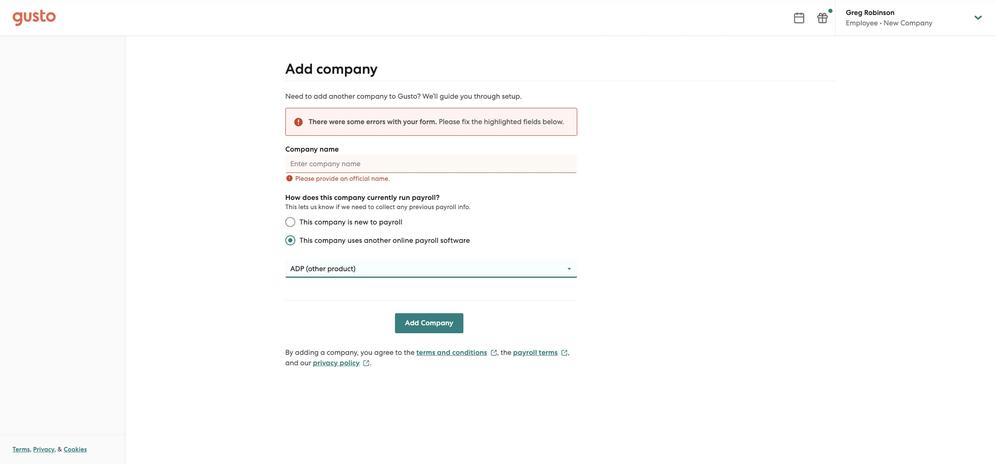 Task type: vqa. For each thing, say whether or not it's contained in the screenshot.
Opens in a new tab image to the bottom
yes



Task type: describe. For each thing, give the bounding box(es) containing it.
add company button
[[395, 314, 463, 334]]

were
[[329, 118, 345, 126]]

errors
[[366, 118, 385, 126]]

know
[[318, 204, 334, 211]]

company for this company is new to payroll
[[314, 218, 346, 227]]

terms and conditions link
[[416, 349, 497, 358]]

This company uses another online payroll software radio
[[281, 232, 300, 250]]

there
[[309, 118, 327, 126]]

a
[[321, 349, 325, 357]]

, left &
[[54, 446, 56, 454]]

and for conditions
[[437, 349, 451, 358]]

if
[[336, 204, 340, 211]]

privacy
[[313, 359, 338, 368]]

&
[[58, 446, 62, 454]]

company for this company uses another online payroll software
[[314, 237, 346, 245]]

how does this company currently run payroll? this lets us know if we need to collect any previous payroll info.
[[285, 194, 471, 211]]

please inside the there were some errors with your form. please fix the highlighted fields below.
[[439, 118, 460, 126]]

cookies button
[[64, 445, 87, 455]]

this inside how does this company currently run payroll? this lets us know if we need to collect any previous payroll info.
[[285, 204, 297, 211]]

terms , privacy , & cookies
[[13, 446, 87, 454]]

setup.
[[502, 92, 522, 101]]

and for our
[[285, 359, 298, 368]]

another for company
[[329, 92, 355, 101]]

some
[[347, 118, 365, 126]]

terms link
[[13, 446, 30, 454]]

1 terms from the left
[[416, 349, 435, 358]]

we
[[341, 204, 350, 211]]

does
[[302, 194, 319, 202]]

adding
[[295, 349, 319, 357]]

online
[[393, 237, 413, 245]]

please provide an official name.
[[295, 175, 390, 183]]

by adding a company, you agree to the
[[285, 349, 415, 357]]

info.
[[458, 204, 471, 211]]

Company name field
[[285, 155, 577, 173]]

, left privacy
[[30, 446, 32, 454]]

to right new
[[370, 218, 377, 227]]

cookies
[[64, 446, 87, 454]]

fields
[[523, 118, 541, 126]]

new
[[884, 19, 899, 27]]

fix
[[462, 118, 470, 126]]

policy
[[340, 359, 360, 368]]

your
[[403, 118, 418, 126]]

0 horizontal spatial you
[[361, 349, 373, 357]]

•
[[880, 19, 882, 27]]

new
[[354, 218, 368, 227]]

add company
[[285, 60, 378, 78]]

greg
[[846, 8, 863, 17]]

need
[[285, 92, 303, 101]]

company for add company
[[316, 60, 378, 78]]

company name
[[285, 145, 339, 154]]

the inside the there were some errors with your form. please fix the highlighted fields below.
[[471, 118, 482, 126]]

this company is new to payroll
[[300, 218, 402, 227]]

2 terms from the left
[[539, 349, 558, 358]]

opens in a new tab image for privacy policy
[[363, 360, 370, 367]]

company inside how does this company currently run payroll? this lets us know if we need to collect any previous payroll info.
[[334, 194, 365, 202]]

name.
[[371, 175, 390, 183]]

2 horizontal spatial the
[[501, 349, 511, 357]]

guide
[[440, 92, 458, 101]]

provide
[[316, 175, 339, 183]]

opens in a new tab image for payroll terms
[[561, 350, 568, 357]]

with
[[387, 118, 402, 126]]

to left the "gusto?"
[[389, 92, 396, 101]]

payroll inside how does this company currently run payroll? this lets us know if we need to collect any previous payroll info.
[[436, 204, 456, 211]]

is
[[348, 218, 353, 227]]

0 horizontal spatial the
[[404, 349, 415, 357]]

0 horizontal spatial please
[[295, 175, 315, 183]]

privacy policy
[[313, 359, 360, 368]]

this for this company uses another online payroll software
[[300, 237, 313, 245]]



Task type: locate. For each thing, give the bounding box(es) containing it.
please up 'does'
[[295, 175, 315, 183]]

1 horizontal spatial please
[[439, 118, 460, 126]]

please left 'fix'
[[439, 118, 460, 126]]

company up terms and conditions
[[421, 319, 453, 328]]

payroll
[[436, 204, 456, 211], [379, 218, 402, 227], [415, 237, 439, 245], [513, 349, 537, 358]]

0 horizontal spatial company
[[285, 145, 318, 154]]

collect
[[376, 204, 395, 211]]

2 horizontal spatial company
[[901, 19, 933, 27]]

add up , and our
[[405, 319, 419, 328]]

payroll terms
[[513, 349, 558, 358]]

an
[[340, 175, 348, 183]]

this for this company is new to payroll
[[300, 218, 313, 227]]

how
[[285, 194, 301, 202]]

the right 'fix'
[[471, 118, 482, 126]]

company left name
[[285, 145, 318, 154]]

opens in a new tab image inside payroll terms link
[[561, 350, 568, 357]]

company up errors
[[357, 92, 388, 101]]

this company uses another online payroll software
[[300, 237, 470, 245]]

another for online
[[364, 237, 391, 245]]

any
[[397, 204, 408, 211]]

1 horizontal spatial terms
[[539, 349, 558, 358]]

robinson
[[864, 8, 895, 17]]

0 vertical spatial company
[[901, 19, 933, 27]]

another
[[329, 92, 355, 101], [364, 237, 391, 245]]

please
[[439, 118, 460, 126], [295, 175, 315, 183]]

privacy
[[33, 446, 54, 454]]

another right the add
[[329, 92, 355, 101]]

we'll
[[423, 92, 438, 101]]

0 vertical spatial add
[[285, 60, 313, 78]]

2 horizontal spatial opens in a new tab image
[[561, 350, 568, 357]]

add
[[285, 60, 313, 78], [405, 319, 419, 328]]

to right the need
[[368, 204, 374, 211]]

add inside button
[[405, 319, 419, 328]]

terms
[[13, 446, 30, 454]]

this down how
[[285, 204, 297, 211]]

1 vertical spatial you
[[361, 349, 373, 357]]

opens in a new tab image for terms and conditions
[[491, 350, 497, 357]]

you right guide
[[460, 92, 472, 101]]

This company is new to payroll radio
[[281, 213, 300, 232]]

conditions
[[452, 349, 487, 358]]

0 horizontal spatial add
[[285, 60, 313, 78]]

this
[[320, 194, 332, 202]]

company right the new
[[901, 19, 933, 27]]

2 vertical spatial company
[[421, 319, 453, 328]]

1 horizontal spatial company
[[421, 319, 453, 328]]

payroll?
[[412, 194, 440, 202]]

by
[[285, 349, 293, 357]]

and
[[437, 349, 451, 358], [285, 359, 298, 368]]

previous
[[409, 204, 434, 211]]

opens in a new tab image right policy
[[363, 360, 370, 367]]

you
[[460, 92, 472, 101], [361, 349, 373, 357]]

form.
[[420, 118, 437, 126]]

1 horizontal spatial and
[[437, 349, 451, 358]]

opens in a new tab image right "payroll terms"
[[561, 350, 568, 357]]

1 horizontal spatial you
[[460, 92, 472, 101]]

2 vertical spatial this
[[300, 237, 313, 245]]

the left "payroll terms"
[[501, 349, 511, 357]]

you up .
[[361, 349, 373, 357]]

need
[[352, 204, 367, 211]]

and left conditions
[[437, 349, 451, 358]]

to
[[305, 92, 312, 101], [389, 92, 396, 101], [368, 204, 374, 211], [370, 218, 377, 227], [395, 349, 402, 357]]

run
[[399, 194, 410, 202]]

privacy link
[[33, 446, 54, 454]]

add for add company
[[285, 60, 313, 78]]

,
[[497, 349, 499, 357], [568, 349, 570, 357], [30, 446, 32, 454], [54, 446, 56, 454]]

company up we
[[334, 194, 365, 202]]

another right the uses
[[364, 237, 391, 245]]

, inside , and our
[[568, 349, 570, 357]]

our
[[300, 359, 311, 368]]

to left the add
[[305, 92, 312, 101]]

currently
[[367, 194, 397, 202]]

software
[[440, 237, 470, 245]]

gusto?
[[398, 92, 421, 101]]

terms and conditions
[[416, 349, 487, 358]]

opens in a new tab image inside privacy policy link
[[363, 360, 370, 367]]

0 horizontal spatial and
[[285, 359, 298, 368]]

company
[[316, 60, 378, 78], [357, 92, 388, 101], [334, 194, 365, 202], [314, 218, 346, 227], [314, 237, 346, 245]]

add company
[[405, 319, 453, 328]]

opens in a new tab image right conditions
[[491, 350, 497, 357]]

and inside , and our
[[285, 359, 298, 368]]

company
[[901, 19, 933, 27], [285, 145, 318, 154], [421, 319, 453, 328]]

add
[[314, 92, 327, 101]]

greg robinson employee • new company
[[846, 8, 933, 27]]

.
[[370, 359, 372, 368]]

0 vertical spatial another
[[329, 92, 355, 101]]

need to add another company to gusto? we'll guide you through setup.
[[285, 92, 522, 101]]

highlighted
[[484, 118, 522, 126]]

privacy policy link
[[313, 359, 370, 368]]

official
[[350, 175, 370, 183]]

1 vertical spatial add
[[405, 319, 419, 328]]

0 horizontal spatial terms
[[416, 349, 435, 358]]

to right "agree"
[[395, 349, 402, 357]]

the right "agree"
[[404, 349, 415, 357]]

this down this company is new to payroll radio
[[300, 237, 313, 245]]

payroll right , the
[[513, 349, 537, 358]]

name
[[320, 145, 339, 154]]

1 vertical spatial another
[[364, 237, 391, 245]]

company inside button
[[421, 319, 453, 328]]

opens in a new tab image
[[491, 350, 497, 357], [561, 350, 568, 357], [363, 360, 370, 367]]

company down know
[[314, 218, 346, 227]]

payroll down collect
[[379, 218, 402, 227]]

0 vertical spatial and
[[437, 349, 451, 358]]

1 vertical spatial please
[[295, 175, 315, 183]]

this down 'lets'
[[300, 218, 313, 227]]

1 vertical spatial and
[[285, 359, 298, 368]]

to inside how does this company currently run payroll? this lets us know if we need to collect any previous payroll info.
[[368, 204, 374, 211]]

, right "payroll terms"
[[568, 349, 570, 357]]

payroll left 'info.'
[[436, 204, 456, 211]]

gusto navigation element
[[0, 36, 125, 69]]

payroll terms link
[[513, 349, 568, 358]]

add for add company
[[405, 319, 419, 328]]

uses
[[348, 237, 362, 245]]

1 vertical spatial this
[[300, 218, 313, 227]]

the
[[471, 118, 482, 126], [404, 349, 415, 357], [501, 349, 511, 357]]

1 horizontal spatial opens in a new tab image
[[491, 350, 497, 357]]

through
[[474, 92, 500, 101]]

company,
[[327, 349, 359, 357]]

1 vertical spatial company
[[285, 145, 318, 154]]

1 horizontal spatial add
[[405, 319, 419, 328]]

company left the uses
[[314, 237, 346, 245]]

, the
[[497, 349, 511, 357]]

home image
[[13, 9, 56, 26]]

0 horizontal spatial opens in a new tab image
[[363, 360, 370, 367]]

below.
[[543, 118, 564, 126]]

us
[[310, 204, 317, 211]]

payroll right online
[[415, 237, 439, 245]]

terms
[[416, 349, 435, 358], [539, 349, 558, 358]]

this
[[285, 204, 297, 211], [300, 218, 313, 227], [300, 237, 313, 245]]

opens in a new tab image inside terms and conditions 'link'
[[491, 350, 497, 357]]

0 vertical spatial you
[[460, 92, 472, 101]]

0 vertical spatial this
[[285, 204, 297, 211]]

agree
[[374, 349, 394, 357]]

, and our
[[285, 349, 570, 368]]

there were some errors with your form. please fix the highlighted fields below.
[[309, 118, 564, 126]]

1 horizontal spatial another
[[364, 237, 391, 245]]

employee
[[846, 19, 878, 27]]

0 vertical spatial please
[[439, 118, 460, 126]]

add up need
[[285, 60, 313, 78]]

company inside greg robinson employee • new company
[[901, 19, 933, 27]]

and down by
[[285, 359, 298, 368]]

company up the add
[[316, 60, 378, 78]]

lets
[[298, 204, 309, 211]]

0 horizontal spatial another
[[329, 92, 355, 101]]

1 horizontal spatial the
[[471, 118, 482, 126]]

, right conditions
[[497, 349, 499, 357]]



